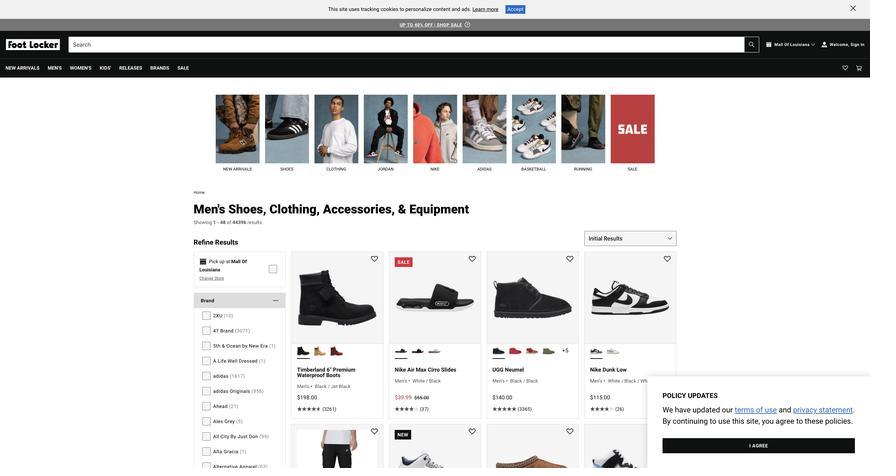 Task type: describe. For each thing, give the bounding box(es) containing it.
initial results
[[589, 235, 623, 242]]

welcome,
[[830, 42, 850, 47]]

-
[[217, 219, 219, 225]]

personalize
[[406, 6, 432, 12]]

site
[[339, 6, 348, 12]]

of inside men's shoes, clothing, accessories, & equipment showing 1 - 48 of 44396 results
[[227, 219, 231, 225]]

sale inside search results region
[[398, 259, 410, 265]]

& inside men's shoes, clothing, accessories, & equipment showing 1 - 48 of 44396 results
[[398, 202, 407, 217]]

my favorites image
[[843, 65, 849, 71]]

updates
[[688, 391, 718, 399]]

• for 6"
[[311, 384, 313, 389]]

don
[[249, 434, 258, 439]]

manage favorites - ugg neumel - men's image
[[567, 256, 574, 263]]

1 right the dressed
[[261, 358, 264, 364]]

• for neumel
[[506, 378, 508, 384]]

louisiana inside dropdown button
[[791, 42, 810, 47]]

and inside cookie banner region
[[452, 6, 460, 12]]

slides
[[441, 366, 457, 373]]

this
[[328, 6, 338, 12]]

have
[[675, 405, 691, 414]]

to
[[407, 22, 413, 27]]

( right grey
[[236, 419, 238, 424]]

nike air max cirro slides
[[395, 366, 457, 373]]

showing
[[194, 219, 212, 225]]

black down low
[[625, 378, 637, 384]]

up to 40% off | shop sale
[[400, 22, 462, 27]]

shoes
[[281, 167, 294, 172]]

brand button
[[194, 293, 286, 308]]

) right era
[[274, 343, 276, 349]]

just
[[238, 434, 248, 439]]

timberland 6" premium waterproof boots - men's red image
[[331, 345, 343, 357]]

( right 2xu
[[224, 313, 226, 318]]

.
[[853, 405, 855, 414]]

search submit image
[[750, 42, 755, 47]]

privacy statement link
[[794, 405, 853, 414]]

( down "men's • black / black"
[[518, 406, 520, 412]]

jet
[[331, 384, 338, 389]]

of inside mall of louisiana dropdown button
[[785, 42, 789, 47]]

accessories,
[[323, 202, 395, 217]]

( 3261 )
[[322, 406, 337, 412]]

men's • white / black
[[395, 378, 441, 384]]

pick up at
[[209, 259, 230, 264]]

home
[[194, 190, 205, 195]]

$198.00
[[297, 394, 317, 401]]

nike dunk low - men's white/black/white image
[[590, 345, 603, 357]]

3071
[[237, 328, 248, 333]]

i agree
[[750, 443, 769, 448]]

waterproof
[[297, 372, 325, 378]]

( right don
[[260, 434, 261, 439]]

black down cirro
[[429, 378, 441, 384]]

) up 5th & ocean by new era ( 1 )
[[248, 328, 250, 333]]

mall inside dropdown button
[[775, 42, 784, 47]]

learn more link
[[473, 6, 499, 12]]

) right the originals
[[262, 388, 264, 394]]

10
[[226, 313, 232, 318]]

policy updates
[[663, 391, 718, 399]]

updated
[[693, 405, 721, 414]]

1 right era
[[271, 343, 274, 349]]

1 vertical spatial brand
[[220, 328, 234, 333]]

• for dunk
[[604, 378, 606, 384]]

( right "ahead"
[[229, 403, 231, 409]]

a life well dressed ( 1 )
[[213, 358, 266, 364]]

( up ocean
[[235, 328, 237, 333]]

new arrivals link
[[5, 59, 39, 78]]

alta
[[213, 449, 222, 454]]

terms
[[735, 405, 755, 414]]

ugg neumel
[[493, 366, 524, 373]]

nike for nike dunk low
[[590, 366, 602, 373]]

( down men's • white / black / white
[[616, 406, 617, 412]]

brands
[[150, 65, 169, 71]]

search results region
[[286, 231, 677, 468]]

5th
[[213, 343, 221, 349]]

new arrivals
[[223, 167, 252, 172]]

up
[[400, 22, 406, 27]]

terms of use link
[[735, 405, 777, 414]]

1617
[[232, 373, 243, 379]]

( right gracia
[[240, 449, 242, 454]]

6"
[[327, 366, 332, 373]]

) down $55.00
[[427, 406, 429, 412]]

$39.99 $55.00
[[395, 394, 429, 401]]

equipment
[[410, 202, 469, 217]]

& inside search filters 'element'
[[222, 343, 225, 349]]

men's for men's • black / black
[[493, 378, 505, 384]]

gracia
[[224, 449, 239, 454]]

nike dunk low
[[590, 366, 627, 373]]

nike dunk low - men's blue/white/red image
[[607, 345, 620, 357]]

men's • white / black / white
[[590, 378, 653, 384]]

foot locker logo links to the home page image
[[5, 39, 60, 50]]

toolbar inside primary element
[[5, 59, 607, 78]]

releases
[[119, 65, 142, 71]]

city
[[221, 434, 229, 439]]

cart: 0 items image
[[857, 65, 862, 71]]

) right 2xu
[[232, 313, 233, 318]]

max
[[416, 366, 427, 373]]

up to 40% off | shop sale link
[[399, 19, 464, 31]]

99
[[261, 434, 267, 439]]

1 horizontal spatial to
[[710, 417, 717, 425]]

men's for men's • white / black
[[395, 378, 407, 384]]

results for initial results
[[604, 235, 623, 242]]

to inside cookie banner region
[[400, 6, 404, 12]]

continuing
[[673, 417, 708, 425]]

i
[[750, 443, 751, 448]]

nike for nike air max cirro slides
[[395, 366, 406, 373]]

more information about up to 40% off | shop sale promotion image
[[465, 22, 471, 27]]

pick
[[209, 259, 218, 264]]

ugg neumel - men's samba red/mashup chestnut image
[[526, 345, 539, 357]]

new
[[223, 167, 232, 172]]

alta gracia ( 1 )
[[213, 449, 246, 454]]

3 white from the left
[[641, 378, 653, 384]]

adidas ( 1617 )
[[213, 373, 245, 379]]

( right the dressed
[[259, 358, 261, 364]]

37
[[422, 406, 427, 412]]

( down well
[[230, 373, 232, 379]]

change store
[[200, 276, 224, 281]]

we have updated our terms of use and privacy statement . by continuing to use this site, you agree to these policies.
[[663, 405, 855, 425]]

neumel
[[505, 366, 524, 373]]

) right grey
[[241, 419, 243, 424]]

+ 5
[[562, 347, 569, 354]]

policy
[[663, 391, 687, 399]]

basketball
[[522, 167, 546, 172]]

|
[[435, 22, 436, 27]]

1 inside men's shoes, clothing, accessories, & equipment showing 1 - 48 of 44396 results
[[213, 219, 216, 225]]

21
[[231, 403, 237, 409]]

this
[[733, 417, 745, 425]]

timberland 6" premium waterproof boots - men's wheat nubuck/wheat image
[[314, 345, 326, 357]]

close image
[[851, 5, 856, 11]]

adidas
[[478, 167, 492, 172]]

) up the originals
[[243, 373, 245, 379]]

agree
[[753, 443, 769, 448]]

shoes,
[[228, 202, 267, 217]]

arrivals
[[233, 167, 252, 172]]

$55.00
[[415, 395, 429, 400]]

2xu ( 10 )
[[213, 313, 233, 318]]

cookies
[[381, 6, 399, 12]]

956
[[254, 388, 262, 394]]

47 brand ( 3071 )
[[213, 328, 250, 333]]

manage favorites - nike air max cirro slides - men's image
[[469, 256, 476, 263]]

men's for men's • black / jet black
[[297, 384, 310, 389]]

( right the originals
[[252, 388, 254, 394]]

search filters element
[[194, 231, 286, 468]]

) right don
[[267, 434, 269, 439]]

new inside search filters 'element'
[[249, 343, 259, 349]]

nike air max cirro slides - men's black/red image
[[412, 345, 424, 357]]

all city by just don ( 99 )
[[213, 434, 269, 439]]



Task type: locate. For each thing, give the bounding box(es) containing it.
white for low
[[608, 378, 620, 384]]

by down we
[[663, 417, 671, 425]]

in
[[861, 42, 865, 47]]

manage favorites - nike dunk low - men's image
[[664, 256, 671, 263]]

of inside search filters 'element'
[[242, 259, 247, 264]]

1 horizontal spatial &
[[398, 202, 407, 217]]

nike air max cirro slides - men's white/black image
[[395, 345, 408, 357]]

0 horizontal spatial mall of louisiana
[[200, 259, 247, 273]]

adidas for adidas originals ( 956 )
[[213, 388, 229, 394]]

low
[[617, 366, 627, 373]]

1 vertical spatial adidas
[[213, 388, 229, 394]]

to
[[400, 6, 404, 12], [710, 417, 717, 425], [797, 417, 804, 425]]

0 vertical spatial of
[[785, 42, 789, 47]]

results inside dropdown button
[[604, 235, 623, 242]]

toolbar
[[5, 59, 607, 78]]

men's up showing
[[194, 202, 225, 217]]

and left ads.
[[452, 6, 460, 12]]

1 vertical spatial 5
[[238, 419, 241, 424]]

nike
[[431, 167, 440, 172]]

• down waterproof at the left bottom of the page
[[311, 384, 313, 389]]

new inside search results region
[[398, 432, 409, 438]]

ugg neumel - men's samba red/samba red image
[[509, 345, 522, 357]]

to down updated
[[710, 417, 717, 425]]

0 horizontal spatial results
[[215, 238, 238, 246]]

men's inside primary element
[[48, 65, 62, 71]]

1 adidas from the top
[[213, 373, 229, 379]]

new arrivals
[[5, 65, 39, 71]]

2 horizontal spatial new
[[398, 432, 409, 438]]

and
[[452, 6, 460, 12], [779, 405, 792, 414]]

and up agree
[[779, 405, 792, 414]]

mall right at
[[231, 259, 241, 264]]

( 37 )
[[420, 406, 429, 412]]

/ for max
[[426, 378, 428, 384]]

1 horizontal spatial of
[[785, 42, 789, 47]]

/
[[426, 378, 428, 384], [523, 378, 525, 384], [622, 378, 624, 384], [638, 378, 640, 384], [328, 384, 330, 389]]

None search field
[[69, 37, 760, 52]]

0 vertical spatial adidas
[[213, 373, 229, 379]]

26
[[617, 406, 623, 412]]

results up at
[[215, 238, 238, 246]]

men's up the '$39.99'
[[395, 378, 407, 384]]

1 vertical spatial of
[[757, 405, 764, 414]]

1 vertical spatial louisiana
[[200, 267, 220, 273]]

( 3365 )
[[518, 406, 532, 412]]

primary element
[[0, 58, 871, 78]]

( 26 )
[[616, 406, 624, 412]]

new for new arrivals
[[5, 65, 16, 71]]

2 horizontal spatial white
[[641, 378, 653, 384]]

boots
[[326, 372, 341, 378]]

/ for premium
[[328, 384, 330, 389]]

$39.99
[[395, 394, 412, 401]]

initial results button
[[585, 231, 677, 246]]

1
[[213, 219, 216, 225], [271, 343, 274, 349], [261, 358, 264, 364], [242, 449, 245, 454]]

change store button
[[200, 275, 266, 281]]

welcome, sign in button
[[830, 39, 865, 50]]

) right gracia
[[245, 449, 246, 454]]

cookie banner region
[[0, 0, 871, 19]]

0 horizontal spatial brand
[[201, 298, 214, 303]]

manage favorites - timberland 6" premium waterproof boots - men's image
[[371, 256, 378, 263]]

1 vertical spatial sale
[[398, 259, 410, 265]]

1 horizontal spatial louisiana
[[791, 42, 810, 47]]

1 horizontal spatial by
[[663, 417, 671, 425]]

3365
[[520, 406, 530, 412]]

jordan
[[378, 167, 394, 172]]

adidas
[[213, 373, 229, 379], [213, 388, 229, 394]]

grey
[[225, 419, 235, 424]]

sale right brands
[[178, 65, 189, 71]]

( right era
[[269, 343, 271, 349]]

clothing,
[[270, 202, 320, 217]]

5 inside search filters 'element'
[[238, 419, 241, 424]]

1 horizontal spatial use
[[765, 405, 777, 414]]

adidas for adidas ( 1617 )
[[213, 373, 229, 379]]

new inside "link"
[[5, 65, 16, 71]]

up
[[219, 259, 225, 264]]

1 horizontal spatial of
[[757, 405, 764, 414]]

ahead ( 21 )
[[213, 403, 239, 409]]

mall inside the mall of louisiana
[[231, 259, 241, 264]]

off
[[425, 22, 433, 27]]

1 horizontal spatial mall of louisiana
[[775, 42, 810, 47]]

sale inside toolbar
[[178, 65, 189, 71]]

0 vertical spatial 5
[[566, 347, 569, 354]]

black down 'neumel'
[[511, 378, 522, 384]]

2 nike from the left
[[590, 366, 602, 373]]

you
[[762, 417, 774, 425]]

privacy banner region
[[648, 376, 871, 468]]

$140.00
[[493, 394, 513, 401]]

black up ( 3365 )
[[527, 378, 538, 384]]

0 horizontal spatial sale
[[178, 65, 189, 71]]

use
[[765, 405, 777, 414], [719, 417, 731, 425]]

men's down ugg
[[493, 378, 505, 384]]

0 horizontal spatial by
[[231, 434, 236, 439]]

5 right 'ugg neumel - men's burnt olive/burnt olive' image
[[566, 347, 569, 354]]

0 horizontal spatial mall
[[231, 259, 241, 264]]

brand inside brand dropdown button
[[201, 298, 214, 303]]

0 horizontal spatial to
[[400, 6, 404, 12]]

)
[[232, 313, 233, 318], [248, 328, 250, 333], [274, 343, 276, 349], [264, 358, 266, 364], [243, 373, 245, 379], [262, 388, 264, 394], [237, 403, 239, 409], [335, 406, 337, 412], [427, 406, 429, 412], [530, 406, 532, 412], [623, 406, 624, 412], [241, 419, 243, 424], [267, 434, 269, 439], [245, 449, 246, 454]]

0 vertical spatial louisiana
[[791, 42, 810, 47]]

1 vertical spatial mall
[[231, 259, 241, 264]]

men's left women's
[[48, 65, 62, 71]]

0 vertical spatial mall
[[775, 42, 784, 47]]

nike left dunk at the bottom of the page
[[590, 366, 602, 373]]

brands button
[[150, 59, 169, 78]]

new for new
[[398, 432, 409, 438]]

1 left -
[[213, 219, 216, 225]]

1 horizontal spatial mall
[[775, 42, 784, 47]]

0 horizontal spatial louisiana
[[200, 267, 220, 273]]

by inside search filters 'element'
[[231, 434, 236, 439]]

brand up 2xu
[[201, 298, 214, 303]]

new right "by"
[[249, 343, 259, 349]]

1 white from the left
[[413, 378, 425, 384]]

sale button
[[178, 59, 189, 78]]

1 horizontal spatial new
[[249, 343, 259, 349]]

0 horizontal spatial 5
[[238, 419, 241, 424]]

of
[[785, 42, 789, 47], [242, 259, 247, 264]]

new right manage favorites - nike nsw cargo club pants - men's 'icon'
[[398, 432, 409, 438]]

1 horizontal spatial sale
[[628, 167, 638, 172]]

0 vertical spatial sale
[[451, 22, 462, 27]]

( down $55.00
[[420, 406, 422, 412]]

0 horizontal spatial nike
[[395, 366, 406, 373]]

we
[[663, 405, 674, 414]]

0 horizontal spatial of
[[242, 259, 247, 264]]

toolbar containing new arrivals
[[5, 59, 607, 78]]

0 vertical spatial by
[[663, 417, 671, 425]]

kids' button
[[100, 59, 111, 78]]

0 horizontal spatial new
[[5, 65, 16, 71]]

use up you
[[765, 405, 777, 414]]

black left jet
[[315, 384, 327, 389]]

1 horizontal spatial sale
[[398, 259, 410, 265]]

2xu
[[213, 313, 223, 318]]

2 adidas from the top
[[213, 388, 229, 394]]

1 horizontal spatial results
[[604, 235, 623, 242]]

by
[[242, 343, 248, 349]]

men's button
[[48, 59, 62, 78]]

sale
[[178, 65, 189, 71], [398, 259, 410, 265]]

and inside we have updated our terms of use and privacy statement . by continuing to use this site, you agree to these policies.
[[779, 405, 792, 414]]

ahead
[[213, 403, 228, 409]]

ugg neumel - men's black/black image
[[493, 345, 505, 357]]

shop
[[437, 22, 450, 27]]

2 white from the left
[[608, 378, 620, 384]]

men's for men's shoes, clothing, accessories, & equipment showing 1 - 48 of 44396 results
[[194, 202, 225, 217]]

1 horizontal spatial white
[[608, 378, 620, 384]]

by right city
[[231, 434, 236, 439]]

louisiana inside the mall of louisiana
[[200, 267, 220, 273]]

black
[[429, 378, 441, 384], [511, 378, 522, 384], [527, 378, 538, 384], [625, 378, 637, 384], [315, 384, 327, 389], [339, 384, 351, 389]]

1 vertical spatial mall of louisiana
[[200, 259, 247, 273]]

1 vertical spatial sale
[[628, 167, 638, 172]]

nike left air
[[395, 366, 406, 373]]

) down adidas originals ( 956 )
[[237, 403, 239, 409]]

• down ugg neumel
[[506, 378, 508, 384]]

to right cookies
[[400, 6, 404, 12]]

originals
[[230, 388, 250, 394]]

) down era
[[264, 358, 266, 364]]

0 vertical spatial brand
[[201, 298, 214, 303]]

0 horizontal spatial white
[[413, 378, 425, 384]]

black right jet
[[339, 384, 351, 389]]

sign
[[851, 42, 860, 47]]

•
[[409, 378, 410, 384], [506, 378, 508, 384], [604, 378, 606, 384], [311, 384, 313, 389]]

1 vertical spatial use
[[719, 417, 731, 425]]

running
[[575, 167, 592, 172]]

sale right the manage favorites - timberland 6" premium waterproof boots - men's image
[[398, 259, 410, 265]]

results for refine results
[[215, 238, 238, 246]]

/ for low
[[622, 378, 624, 384]]

use down our on the bottom right
[[719, 417, 731, 425]]

) down "men's • black / black"
[[530, 406, 532, 412]]

results inside search filters 'element'
[[215, 238, 238, 246]]

0 horizontal spatial and
[[452, 6, 460, 12]]

men's • black / black
[[493, 378, 538, 384]]

• for air
[[409, 378, 410, 384]]

our
[[722, 405, 733, 414]]

content
[[433, 6, 451, 12]]

1 horizontal spatial 5
[[566, 347, 569, 354]]

to down privacy
[[797, 417, 804, 425]]

air
[[408, 366, 415, 373]]

ales
[[213, 419, 223, 424]]

manage favorites - jordan retro 3 - men's image
[[469, 429, 476, 436]]

0 vertical spatial use
[[765, 405, 777, 414]]

adidas down life
[[213, 373, 229, 379]]

0 horizontal spatial of
[[227, 219, 231, 225]]

0 vertical spatial new
[[5, 65, 16, 71]]

white for max
[[413, 378, 425, 384]]

timberland 6" premium waterproof boots
[[297, 366, 356, 378]]

change
[[200, 276, 213, 281]]

1 vertical spatial by
[[231, 434, 236, 439]]

5 inside search results region
[[566, 347, 569, 354]]

men's inside men's shoes, clothing, accessories, & equipment showing 1 - 48 of 44396 results
[[194, 202, 225, 217]]

) down jet
[[335, 406, 337, 412]]

mall of louisiana button
[[767, 39, 815, 50]]

47
[[213, 328, 219, 333]]

results
[[604, 235, 623, 242], [215, 238, 238, 246]]

• down air
[[409, 378, 410, 384]]

accept button
[[506, 5, 526, 14]]

1 right gracia
[[242, 449, 245, 454]]

men's down nike dunk low
[[590, 378, 603, 384]]

) down men's • white / black / white
[[623, 406, 624, 412]]

0 vertical spatial sale
[[178, 65, 189, 71]]

0 horizontal spatial use
[[719, 417, 731, 425]]

brand right 47
[[220, 328, 234, 333]]

results right initial
[[604, 235, 623, 242]]

accept
[[508, 6, 524, 12]]

ugg neumel - men's burnt olive/burnt olive image
[[543, 345, 555, 357]]

+
[[562, 347, 566, 354]]

welcome, sign in
[[830, 42, 865, 47]]

1 vertical spatial and
[[779, 405, 792, 414]]

men's for men's • white / black / white
[[590, 378, 603, 384]]

men's shoes, clothing, accessories, & equipment showing 1 - 48 of 44396 results
[[194, 202, 469, 225]]

of inside we have updated our terms of use and privacy statement . by continuing to use this site, you agree to these policies.
[[757, 405, 764, 414]]

manage favorites - nike nsw cargo club pants - men's image
[[371, 429, 378, 436]]

0 vertical spatial and
[[452, 6, 460, 12]]

2 vertical spatial new
[[398, 432, 409, 438]]

mall right search submit image
[[775, 42, 784, 47]]

of right 48
[[227, 219, 231, 225]]

policies.
[[826, 417, 854, 425]]

ocean
[[227, 343, 241, 349]]

of up "site,"
[[757, 405, 764, 414]]

timberland 6" premium waterproof boots - men's black/jet black image
[[297, 345, 310, 357]]

• down nike dunk low
[[604, 378, 606, 384]]

1 horizontal spatial brand
[[220, 328, 234, 333]]

new left arrivals on the left top of the page
[[5, 65, 16, 71]]

era
[[261, 343, 268, 349]]

well
[[228, 358, 238, 364]]

manage favorites - ugg tasman - men's image
[[567, 429, 574, 436]]

women's button
[[70, 59, 92, 78]]

&
[[398, 202, 407, 217], [222, 343, 225, 349]]

mall of louisiana inside mall of louisiana dropdown button
[[775, 42, 810, 47]]

men's • black / jet black
[[297, 384, 351, 389]]

0 vertical spatial &
[[398, 202, 407, 217]]

1 vertical spatial of
[[242, 259, 247, 264]]

1 vertical spatial &
[[222, 343, 225, 349]]

at
[[226, 259, 230, 264]]

men's for men's
[[48, 65, 62, 71]]

men's up the $198.00 at the left bottom
[[297, 384, 310, 389]]

by inside we have updated our terms of use and privacy statement . by continuing to use this site, you agree to these policies.
[[663, 417, 671, 425]]

site,
[[747, 417, 760, 425]]

0 horizontal spatial sale
[[451, 22, 462, 27]]

adidas originals ( 956 )
[[213, 388, 264, 394]]

Search search field
[[69, 37, 759, 52]]

adidas up "ahead"
[[213, 388, 229, 394]]

2 horizontal spatial to
[[797, 417, 804, 425]]

0 vertical spatial mall of louisiana
[[775, 42, 810, 47]]

men's
[[48, 65, 62, 71], [194, 202, 225, 217], [395, 378, 407, 384], [493, 378, 505, 384], [590, 378, 603, 384], [297, 384, 310, 389]]

5 right grey
[[238, 419, 241, 424]]

1 horizontal spatial and
[[779, 405, 792, 414]]

mall of louisiana inside search filters 'element'
[[200, 259, 247, 273]]

$115.00
[[590, 394, 610, 401]]

( down men's • black / jet black
[[322, 406, 324, 412]]

0 vertical spatial of
[[227, 219, 231, 225]]

1 vertical spatial new
[[249, 343, 259, 349]]

kids'
[[100, 65, 111, 71]]

1 horizontal spatial nike
[[590, 366, 602, 373]]

0 horizontal spatial &
[[222, 343, 225, 349]]

nike air max cirro slides - men's silverplatinum tint/magma orange/white image
[[428, 345, 441, 357]]

1 nike from the left
[[395, 366, 406, 373]]



Task type: vqa. For each thing, say whether or not it's contained in the screenshot.
first Nike from the right
yes



